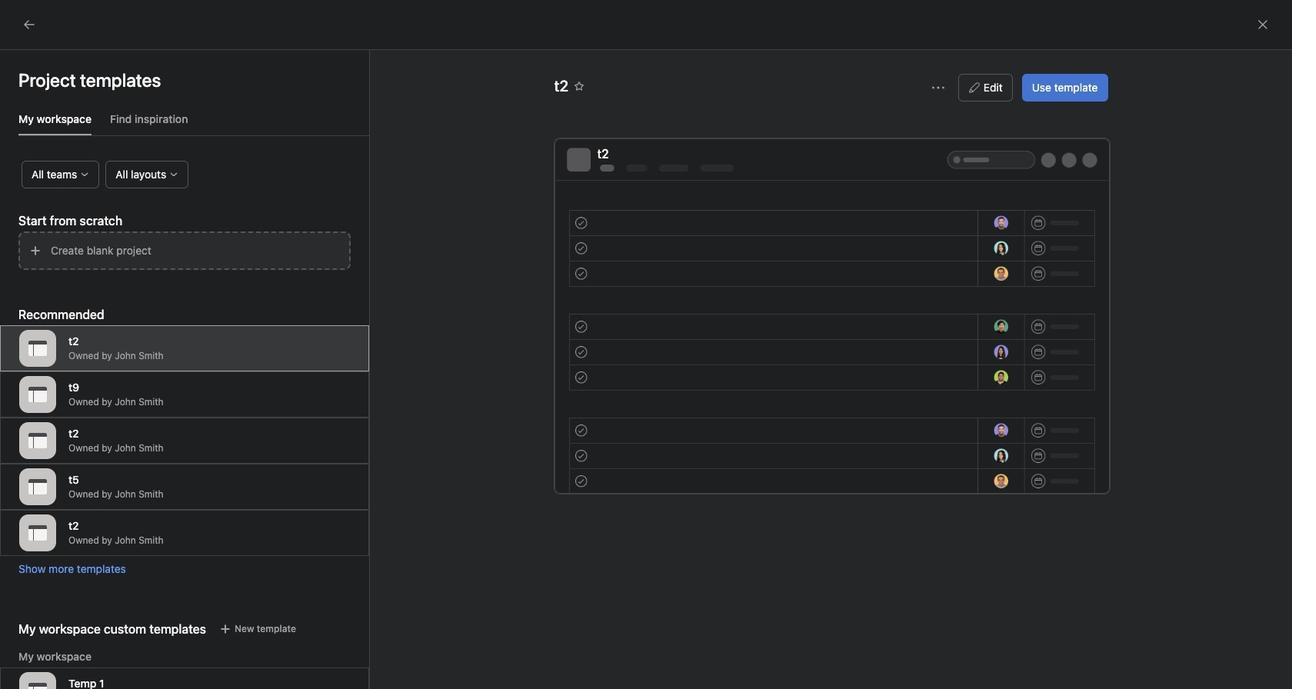 Task type: describe. For each thing, give the bounding box(es) containing it.
1 template image from the top
[[28, 339, 47, 358]]

4 row from the top
[[185, 220, 1293, 250]]

3 template image from the top
[[28, 478, 47, 496]]

1 row from the top
[[185, 164, 1293, 192]]

hide sidebar image
[[20, 12, 32, 25]]

insights element
[[0, 140, 185, 245]]

4 template image from the top
[[28, 524, 47, 542]]

2 template image from the top
[[28, 682, 47, 689]]

go back image
[[23, 18, 35, 31]]

projects element
[[0, 245, 185, 472]]

teams element
[[0, 472, 185, 528]]

toggle project template starred status image
[[575, 82, 584, 91]]

global element
[[0, 38, 185, 130]]

show options image
[[933, 82, 945, 94]]



Task type: locate. For each thing, give the bounding box(es) containing it.
0 vertical spatial template image
[[28, 339, 47, 358]]

1 template image from the top
[[28, 386, 47, 404]]

template image
[[28, 339, 47, 358], [28, 682, 47, 689]]

2 row from the top
[[185, 192, 1293, 193]]

close image
[[1257, 18, 1270, 31]]

cell
[[185, 192, 656, 222], [655, 192, 809, 221], [1144, 192, 1237, 221], [185, 220, 656, 250], [655, 220, 809, 249], [1144, 220, 1237, 249]]

tab list
[[18, 111, 369, 136]]

2 template image from the top
[[28, 432, 47, 450]]

3 row from the top
[[185, 192, 1293, 222]]

row
[[185, 164, 1293, 192], [185, 192, 1293, 193], [185, 192, 1293, 222], [185, 220, 1293, 250]]

list image
[[213, 230, 222, 239]]

template image
[[28, 386, 47, 404], [28, 432, 47, 450], [28, 478, 47, 496], [28, 524, 47, 542]]

1 vertical spatial template image
[[28, 682, 47, 689]]



Task type: vqa. For each thing, say whether or not it's contained in the screenshot.
template icon
yes



